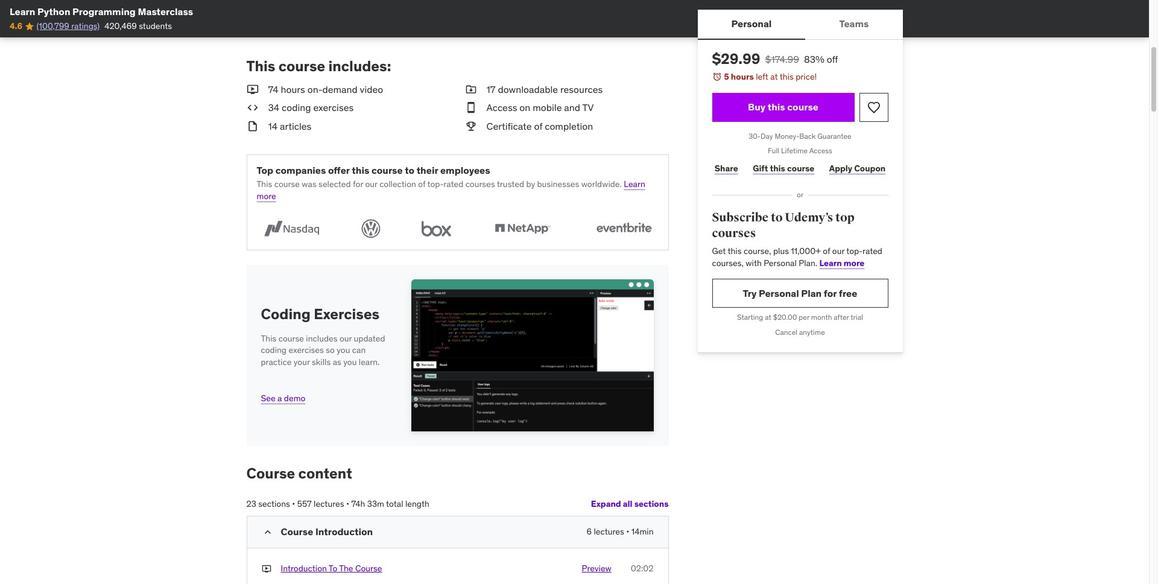 Task type: vqa. For each thing, say whether or not it's contained in the screenshot.
top $11.99
no



Task type: locate. For each thing, give the bounding box(es) containing it.
back
[[800, 131, 816, 140]]

our inside this course includes our updated coding exercises so you can practice your skills as you learn.
[[340, 333, 352, 344]]

small image
[[465, 83, 477, 96], [465, 101, 477, 115], [465, 119, 477, 133], [262, 526, 274, 538]]

this inside button
[[768, 101, 785, 113]]

demo
[[284, 393, 306, 403]]

1 vertical spatial to
[[771, 210, 783, 225]]

small image left certificate
[[465, 119, 477, 133]]

small image left 74
[[246, 83, 259, 96]]

see a demo link
[[261, 383, 306, 404]]

at right left
[[771, 71, 778, 82]]

2 vertical spatial personal
[[759, 287, 799, 299]]

coding up 'articles' at the left
[[282, 102, 311, 114]]

this inside this course includes our updated coding exercises so you can practice your skills as you learn.
[[261, 333, 277, 344]]

full
[[768, 146, 780, 155]]

nasdaq image
[[257, 217, 326, 240]]

course down the companies
[[274, 179, 300, 190]]

learn more link down the employees
[[257, 179, 646, 202]]

1 horizontal spatial learn more
[[820, 258, 865, 268]]

content
[[298, 464, 352, 482]]

learn right plan. at the right
[[820, 258, 842, 268]]

$29.99 $174.99 83% off
[[712, 49, 838, 68]]

resources
[[561, 83, 603, 95]]

0 horizontal spatial learn more link
[[257, 179, 646, 202]]

1 horizontal spatial our
[[365, 179, 378, 190]]

0 vertical spatial learn more link
[[257, 179, 646, 202]]

our left updated
[[340, 333, 352, 344]]

udemy's
[[785, 210, 833, 225]]

gift this course
[[753, 163, 815, 174]]

small image left on
[[465, 101, 477, 115]]

1 vertical spatial rated
[[863, 246, 883, 257]]

this up courses,
[[728, 246, 742, 257]]

1 vertical spatial our
[[833, 246, 845, 257]]

course inside this course includes our updated coding exercises so you can practice your skills as you learn.
[[279, 333, 304, 344]]

2 horizontal spatial learn
[[820, 258, 842, 268]]

course up on-
[[279, 57, 325, 76]]

1 vertical spatial introduction
[[281, 563, 327, 574]]

1 vertical spatial learn more
[[820, 258, 865, 268]]

hours right 74
[[281, 83, 305, 95]]

1 vertical spatial at
[[765, 313, 772, 322]]

learn right worldwide.
[[624, 179, 646, 190]]

our down the top companies offer this course to their employees
[[365, 179, 378, 190]]

hours for 74
[[281, 83, 305, 95]]

2 vertical spatial this
[[261, 333, 277, 344]]

2 horizontal spatial of
[[823, 246, 831, 257]]

this up practice
[[261, 333, 277, 344]]

0 horizontal spatial learn more
[[257, 179, 646, 202]]

0 vertical spatial course
[[246, 464, 295, 482]]

5
[[724, 71, 729, 82]]

course up "back"
[[788, 101, 819, 113]]

2 vertical spatial our
[[340, 333, 352, 344]]

this up 74
[[246, 57, 275, 76]]

this
[[780, 71, 794, 82], [768, 101, 785, 113], [770, 163, 786, 174], [352, 164, 369, 176], [728, 246, 742, 257]]

0 vertical spatial personal
[[732, 18, 772, 30]]

course for course content
[[246, 464, 295, 482]]

5 hours left at this price!
[[724, 71, 817, 82]]

course
[[279, 57, 325, 76], [788, 101, 819, 113], [787, 163, 815, 174], [372, 164, 403, 176], [274, 179, 300, 190], [279, 333, 304, 344]]

courses down the employees
[[466, 179, 495, 190]]

lectures right 557 at the bottom of page
[[314, 498, 344, 509]]

rated
[[444, 179, 464, 190], [863, 246, 883, 257]]

1 vertical spatial top-
[[847, 246, 863, 257]]

1 horizontal spatial learn
[[624, 179, 646, 190]]

1 vertical spatial courses
[[712, 225, 756, 241]]

2 horizontal spatial our
[[833, 246, 845, 257]]

1 vertical spatial you
[[343, 357, 357, 367]]

1 vertical spatial exercises
[[289, 345, 324, 356]]

0 vertical spatial this
[[246, 57, 275, 76]]

1 vertical spatial this
[[257, 179, 272, 190]]

1 vertical spatial lectures
[[594, 526, 624, 537]]

more for subscribe to udemy's top courses
[[844, 258, 865, 268]]

learn more link up free
[[820, 258, 865, 268]]

2 small image from the top
[[246, 101, 259, 115]]

course up the "23"
[[246, 464, 295, 482]]

this right buy
[[768, 101, 785, 113]]

you right 'so'
[[337, 345, 350, 356]]

0 horizontal spatial hours
[[281, 83, 305, 95]]

0 vertical spatial courses
[[466, 179, 495, 190]]

02:02
[[631, 563, 654, 574]]

try personal plan for free link
[[712, 279, 888, 308]]

for down the top companies offer this course to their employees
[[353, 179, 363, 190]]

includes
[[306, 333, 338, 344]]

0 vertical spatial for
[[353, 179, 363, 190]]

course right the the
[[355, 563, 382, 574]]

coding exercises
[[261, 305, 380, 323]]

cancel
[[776, 328, 798, 337]]

skills
[[312, 357, 331, 367]]

introduction inside button
[[281, 563, 327, 574]]

free
[[839, 287, 858, 299]]

1 vertical spatial learn
[[624, 179, 646, 190]]

introduction left to
[[281, 563, 327, 574]]

starting at $20.00 per month after trial cancel anytime
[[737, 313, 863, 337]]

learn more up free
[[820, 258, 865, 268]]

employees
[[440, 164, 490, 176]]

to left udemy's
[[771, 210, 783, 225]]

to
[[329, 563, 337, 574]]

hours right 5 in the right of the page
[[731, 71, 754, 82]]

1 vertical spatial personal
[[764, 258, 797, 268]]

1 vertical spatial more
[[844, 258, 865, 268]]

video
[[360, 83, 383, 95]]

courses down subscribe
[[712, 225, 756, 241]]

our inside 'get this course, plus 11,000+ of our top-rated courses, with personal plan.'
[[833, 246, 845, 257]]

for left free
[[824, 287, 837, 299]]

learn more for subscribe to udemy's top courses
[[820, 258, 865, 268]]

sections right the "23"
[[258, 498, 290, 509]]

3 small image from the top
[[246, 119, 259, 133]]

1 horizontal spatial courses
[[712, 225, 756, 241]]

rated inside 'get this course, plus 11,000+ of our top-rated courses, with personal plan.'
[[863, 246, 883, 257]]

learn more for top companies offer this course to their employees
[[257, 179, 646, 202]]

30-day money-back guarantee full lifetime access
[[749, 131, 852, 155]]

see
[[261, 393, 276, 403]]

exercises
[[314, 305, 380, 323]]

this for get
[[728, 246, 742, 257]]

of down access on mobile and tv
[[534, 120, 543, 132]]

their
[[417, 164, 438, 176]]

tab list containing personal
[[698, 10, 903, 40]]

money-
[[775, 131, 800, 140]]

0 horizontal spatial to
[[405, 164, 415, 176]]

420,469 students
[[105, 21, 172, 32]]

at inside starting at $20.00 per month after trial cancel anytime
[[765, 313, 772, 322]]

23
[[246, 498, 256, 509]]

this down top
[[257, 179, 272, 190]]

access
[[487, 102, 517, 114], [810, 146, 833, 155]]

1 horizontal spatial hours
[[731, 71, 754, 82]]

1 vertical spatial for
[[824, 287, 837, 299]]

0 vertical spatial learn
[[10, 5, 35, 17]]

learn more
[[257, 179, 646, 202], [820, 258, 865, 268]]

access down "back"
[[810, 146, 833, 155]]

small image left 34 on the left
[[246, 101, 259, 115]]

learn more link for subscribe to udemy's top courses
[[820, 258, 865, 268]]

more down top
[[257, 191, 276, 202]]

$174.99
[[765, 53, 799, 65]]

small image left the 17
[[465, 83, 477, 96]]

0 vertical spatial lectures
[[314, 498, 344, 509]]

1 horizontal spatial lectures
[[594, 526, 624, 537]]

gift this course link
[[751, 156, 817, 181]]

1 horizontal spatial access
[[810, 146, 833, 155]]

0 vertical spatial our
[[365, 179, 378, 190]]

completion
[[545, 120, 593, 132]]

sections right all
[[635, 498, 669, 509]]

small image
[[246, 83, 259, 96], [246, 101, 259, 115], [246, 119, 259, 133]]

subscribe
[[712, 210, 769, 225]]

2 vertical spatial course
[[355, 563, 382, 574]]

0 vertical spatial top-
[[428, 179, 444, 190]]

access up certificate
[[487, 102, 517, 114]]

more inside learn more
[[257, 191, 276, 202]]

trial
[[851, 313, 863, 322]]

0 horizontal spatial more
[[257, 191, 276, 202]]

coding inside this course includes our updated coding exercises so you can practice your skills as you learn.
[[261, 345, 287, 356]]

this right offer
[[352, 164, 369, 176]]

1 vertical spatial course
[[281, 526, 313, 538]]

0 horizontal spatial rated
[[444, 179, 464, 190]]

of right 11,000+
[[823, 246, 831, 257]]

1 vertical spatial hours
[[281, 83, 305, 95]]

articles
[[280, 120, 312, 132]]

this right gift
[[770, 163, 786, 174]]

0 vertical spatial access
[[487, 102, 517, 114]]

courses
[[466, 179, 495, 190], [712, 225, 756, 241]]

this inside 'get this course, plus 11,000+ of our top-rated courses, with personal plan.'
[[728, 246, 742, 257]]

more for top companies offer this course to their employees
[[257, 191, 276, 202]]

this course was selected for our collection of top-rated courses trusted by businesses worldwide.
[[257, 179, 622, 190]]

and
[[564, 102, 580, 114]]

0 vertical spatial small image
[[246, 83, 259, 96]]

1 vertical spatial small image
[[246, 101, 259, 115]]

eventbrite image
[[589, 217, 659, 240]]

with
[[746, 258, 762, 268]]

more up free
[[844, 258, 865, 268]]

on-
[[308, 83, 322, 95]]

$29.99
[[712, 49, 761, 68]]

0 vertical spatial learn more
[[257, 179, 646, 202]]

0 vertical spatial hours
[[731, 71, 754, 82]]

sections inside 'dropdown button'
[[635, 498, 669, 509]]

0 horizontal spatial •
[[292, 498, 295, 509]]

at left $20.00
[[765, 313, 772, 322]]

• left '14min'
[[626, 526, 630, 537]]

2 vertical spatial learn
[[820, 258, 842, 268]]

course down 557 at the bottom of page
[[281, 526, 313, 538]]

1 vertical spatial access
[[810, 146, 833, 155]]

introduction to the course
[[281, 563, 382, 574]]

1 horizontal spatial for
[[824, 287, 837, 299]]

to left their at the top of the page
[[405, 164, 415, 176]]

our right 11,000+
[[833, 246, 845, 257]]

of down their at the top of the page
[[418, 179, 426, 190]]

1 horizontal spatial rated
[[863, 246, 883, 257]]

learn
[[10, 5, 35, 17], [624, 179, 646, 190], [820, 258, 842, 268]]

so
[[326, 345, 335, 356]]

exercises down demand
[[313, 102, 354, 114]]

this for this course was selected for our collection of top-rated courses trusted by businesses worldwide.
[[257, 179, 272, 190]]

netapp image
[[488, 217, 558, 240]]

personal up $20.00
[[759, 287, 799, 299]]

gift
[[753, 163, 768, 174]]

can
[[352, 345, 366, 356]]

ratings)
[[71, 21, 100, 32]]

83%
[[804, 53, 825, 65]]

small image left the 14
[[246, 119, 259, 133]]

you right as
[[343, 357, 357, 367]]

2 vertical spatial of
[[823, 246, 831, 257]]

plan
[[802, 287, 822, 299]]

tab list
[[698, 10, 903, 40]]

1 vertical spatial learn more link
[[820, 258, 865, 268]]

• left 557 at the bottom of page
[[292, 498, 295, 509]]

1 vertical spatial of
[[418, 179, 426, 190]]

course
[[246, 464, 295, 482], [281, 526, 313, 538], [355, 563, 382, 574]]

2 horizontal spatial •
[[626, 526, 630, 537]]

exercises up your
[[289, 345, 324, 356]]

introduction down the 23 sections • 557 lectures • 74h 33m total length
[[316, 526, 373, 538]]

course for course introduction
[[281, 526, 313, 538]]

learn more down the employees
[[257, 179, 646, 202]]

• left 74h 33m
[[346, 498, 349, 509]]

0 vertical spatial rated
[[444, 179, 464, 190]]

lectures
[[314, 498, 344, 509], [594, 526, 624, 537]]

2 vertical spatial small image
[[246, 119, 259, 133]]

more
[[257, 191, 276, 202], [844, 258, 865, 268]]

personal up $29.99
[[732, 18, 772, 30]]

learn up 4.6
[[10, 5, 35, 17]]

0 horizontal spatial our
[[340, 333, 352, 344]]

small image for 74
[[246, 83, 259, 96]]

1 vertical spatial coding
[[261, 345, 287, 356]]

total
[[386, 498, 403, 509]]

the
[[339, 563, 353, 574]]

coding up practice
[[261, 345, 287, 356]]

1 horizontal spatial more
[[844, 258, 865, 268]]

trusted
[[497, 179, 524, 190]]

learn inside learn more
[[624, 179, 646, 190]]

hours
[[731, 71, 754, 82], [281, 83, 305, 95]]

top- down their at the top of the page
[[428, 179, 444, 190]]

•
[[292, 498, 295, 509], [346, 498, 349, 509], [626, 526, 630, 537]]

course down coding
[[279, 333, 304, 344]]

0 vertical spatial at
[[771, 71, 778, 82]]

1 horizontal spatial of
[[534, 120, 543, 132]]

1 horizontal spatial top-
[[847, 246, 863, 257]]

1 horizontal spatial to
[[771, 210, 783, 225]]

python
[[37, 5, 70, 17]]

exercises
[[313, 102, 354, 114], [289, 345, 324, 356]]

1 horizontal spatial sections
[[635, 498, 669, 509]]

courses inside subscribe to udemy's top courses
[[712, 225, 756, 241]]

learn for subscribe to udemy's top courses
[[820, 258, 842, 268]]

1 small image from the top
[[246, 83, 259, 96]]

small image for 34
[[246, 101, 259, 115]]

learn.
[[359, 357, 380, 367]]

this for this course includes our updated coding exercises so you can practice your skills as you learn.
[[261, 333, 277, 344]]

lectures right 6 on the right of the page
[[594, 526, 624, 537]]

1 horizontal spatial learn more link
[[820, 258, 865, 268]]

0 vertical spatial to
[[405, 164, 415, 176]]

0 horizontal spatial lectures
[[314, 498, 344, 509]]

0 vertical spatial exercises
[[313, 102, 354, 114]]

0 vertical spatial more
[[257, 191, 276, 202]]

to inside subscribe to udemy's top courses
[[771, 210, 783, 225]]

exercises inside this course includes our updated coding exercises so you can practice your skills as you learn.
[[289, 345, 324, 356]]

personal down plus at the top of the page
[[764, 258, 797, 268]]

top- down top
[[847, 246, 863, 257]]

this for buy
[[768, 101, 785, 113]]



Task type: describe. For each thing, give the bounding box(es) containing it.
demand
[[322, 83, 358, 95]]

anytime
[[800, 328, 825, 337]]

0 horizontal spatial learn
[[10, 5, 35, 17]]

off
[[827, 53, 838, 65]]

74
[[268, 83, 279, 95]]

0 horizontal spatial of
[[418, 179, 426, 190]]

volkswagen image
[[358, 217, 384, 240]]

small image for 17
[[465, 83, 477, 96]]

small image for certificate
[[465, 119, 477, 133]]

11,000+
[[791, 246, 821, 257]]

get
[[712, 246, 726, 257]]

• for 6
[[626, 526, 630, 537]]

personal button
[[698, 10, 806, 39]]

top- inside 'get this course, plus 11,000+ of our top-rated courses, with personal plan.'
[[847, 246, 863, 257]]

small image for 14
[[246, 119, 259, 133]]

day
[[761, 131, 773, 140]]

14 articles
[[268, 120, 312, 132]]

this course includes our updated coding exercises so you can practice your skills as you learn.
[[261, 333, 385, 367]]

course up collection
[[372, 164, 403, 176]]

34
[[268, 102, 280, 114]]

23 sections • 557 lectures • 74h 33m total length
[[246, 498, 430, 509]]

apply
[[830, 163, 853, 174]]

0 vertical spatial coding
[[282, 102, 311, 114]]

preview
[[582, 563, 612, 574]]

tv
[[583, 102, 594, 114]]

share button
[[712, 156, 741, 181]]

alarm image
[[712, 72, 722, 81]]

course down lifetime
[[787, 163, 815, 174]]

0 horizontal spatial for
[[353, 179, 363, 190]]

0 vertical spatial introduction
[[316, 526, 373, 538]]

subscribe to udemy's top courses
[[712, 210, 855, 241]]

0 horizontal spatial top-
[[428, 179, 444, 190]]

box image
[[416, 217, 456, 240]]

0 horizontal spatial sections
[[258, 498, 290, 509]]

course,
[[744, 246, 771, 257]]

this for this course includes:
[[246, 57, 275, 76]]

practice
[[261, 357, 292, 367]]

introduction to the course button
[[281, 563, 382, 575]]

share
[[715, 163, 738, 174]]

students
[[139, 21, 172, 32]]

this for gift
[[770, 163, 786, 174]]

this down $174.99
[[780, 71, 794, 82]]

top
[[257, 164, 273, 176]]

of inside 'get this course, plus 11,000+ of our top-rated courses, with personal plan.'
[[823, 246, 831, 257]]

selected
[[319, 179, 351, 190]]

worldwide.
[[581, 179, 622, 190]]

includes:
[[329, 57, 391, 76]]

1 horizontal spatial •
[[346, 498, 349, 509]]

certificate
[[487, 120, 532, 132]]

this course includes:
[[246, 57, 391, 76]]

plan.
[[799, 258, 818, 268]]

expand
[[591, 498, 621, 509]]

buy this course button
[[712, 93, 855, 122]]

on
[[520, 102, 531, 114]]

top companies offer this course to their employees
[[257, 164, 490, 176]]

apply coupon button
[[827, 156, 888, 181]]

personal inside button
[[732, 18, 772, 30]]

14min
[[632, 526, 654, 537]]

access inside 30-day money-back guarantee full lifetime access
[[810, 146, 833, 155]]

courses,
[[712, 258, 744, 268]]

4.6
[[10, 21, 22, 32]]

teams button
[[806, 10, 903, 39]]

businesses
[[537, 179, 579, 190]]

small image up xsmall icon
[[262, 526, 274, 538]]

certificate of completion
[[487, 120, 593, 132]]

month
[[811, 313, 832, 322]]

learn more link for top companies offer this course to their employees
[[257, 179, 646, 202]]

lifetime
[[781, 146, 808, 155]]

(100,799
[[37, 21, 69, 32]]

apply coupon
[[830, 163, 886, 174]]

small image for access
[[465, 101, 477, 115]]

your
[[294, 357, 310, 367]]

access on mobile and tv
[[487, 102, 594, 114]]

14
[[268, 120, 278, 132]]

(100,799 ratings)
[[37, 21, 100, 32]]

expand all sections button
[[591, 492, 669, 516]]

$20.00
[[773, 313, 797, 322]]

per
[[799, 313, 810, 322]]

companies
[[276, 164, 326, 176]]

xsmall image
[[262, 563, 271, 575]]

420,469
[[105, 21, 137, 32]]

0 vertical spatial of
[[534, 120, 543, 132]]

try personal plan for free
[[743, 287, 858, 299]]

guarantee
[[818, 131, 852, 140]]

buy
[[748, 101, 766, 113]]

coupon
[[855, 163, 886, 174]]

0 vertical spatial you
[[337, 345, 350, 356]]

557
[[297, 498, 312, 509]]

0 horizontal spatial courses
[[466, 179, 495, 190]]

teams
[[840, 18, 869, 30]]

programming
[[72, 5, 136, 17]]

downloadable
[[498, 83, 558, 95]]

course inside button
[[788, 101, 819, 113]]

after
[[834, 313, 849, 322]]

6
[[587, 526, 592, 537]]

wishlist image
[[867, 100, 881, 114]]

34 coding exercises
[[268, 102, 354, 114]]

expand all sections
[[591, 498, 669, 509]]

hours for 5
[[731, 71, 754, 82]]

all
[[623, 498, 633, 509]]

learn python programming masterclass
[[10, 5, 193, 17]]

or
[[797, 190, 804, 199]]

17 downloadable resources
[[487, 83, 603, 95]]

get this course, plus 11,000+ of our top-rated courses, with personal plan.
[[712, 246, 883, 268]]

course introduction
[[281, 526, 373, 538]]

plus
[[773, 246, 789, 257]]

a
[[278, 393, 282, 403]]

• for 23
[[292, 498, 295, 509]]

learn for top companies offer this course to their employees
[[624, 179, 646, 190]]

offer
[[328, 164, 350, 176]]

updated
[[354, 333, 385, 344]]

buy this course
[[748, 101, 819, 113]]

0 horizontal spatial access
[[487, 102, 517, 114]]

price!
[[796, 71, 817, 82]]

course inside button
[[355, 563, 382, 574]]

personal inside 'get this course, plus 11,000+ of our top-rated courses, with personal plan.'
[[764, 258, 797, 268]]



